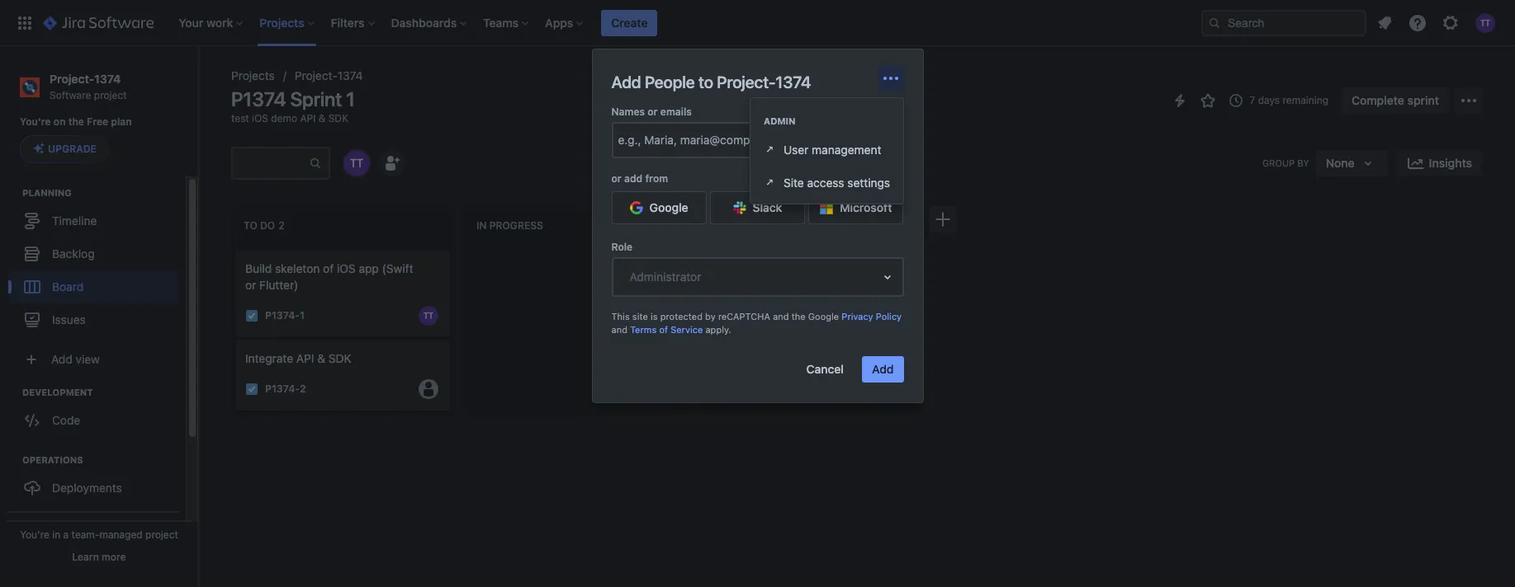 Task type: vqa. For each thing, say whether or not it's contained in the screenshot.
the bottommost 'Unstar this space' IMAGE
no



Task type: describe. For each thing, give the bounding box(es) containing it.
from
[[645, 173, 668, 185]]

upgrade
[[48, 143, 97, 156]]

you're for you're in a team-managed project
[[20, 529, 49, 542]]

names
[[611, 106, 645, 118]]

test ios demo api & sdk element
[[231, 112, 348, 126]]

role
[[611, 241, 633, 254]]

sprint
[[290, 88, 342, 111]]

site access settings link
[[751, 166, 903, 199]]

terms
[[630, 324, 657, 335]]

p1374- for integrate
[[265, 383, 300, 396]]

complete sprint button
[[1342, 88, 1449, 114]]

1374 for project-1374
[[337, 69, 363, 83]]

to
[[244, 220, 257, 232]]

learn
[[72, 552, 99, 564]]

open image
[[764, 175, 777, 189]]

cancel
[[806, 362, 844, 376]]

you're for you're on the free plan
[[20, 116, 51, 128]]

maria,
[[644, 133, 677, 147]]

star p1374 board image
[[1199, 91, 1218, 111]]

a
[[63, 529, 69, 542]]

2 horizontal spatial project-
[[717, 73, 776, 92]]

or add from
[[611, 173, 668, 185]]

primary element
[[10, 0, 1201, 46]]

learn more button
[[72, 552, 126, 565]]

e.g.,
[[618, 133, 641, 147]]

terms of service link
[[630, 324, 703, 335]]

0 vertical spatial by
[[1298, 158, 1309, 169]]

project- for project-1374
[[295, 69, 338, 83]]

user management
[[784, 142, 881, 156]]

app
[[359, 262, 379, 276]]

flutter)
[[259, 278, 298, 292]]

ios inside p1374 sprint 1 test ios demo api & sdk
[[252, 112, 268, 125]]

1 vertical spatial api
[[296, 352, 314, 366]]

deployments
[[52, 481, 122, 495]]

google inside this site is protected by recaptcha and the google privacy policy and terms of service apply.
[[808, 312, 839, 322]]

remaining
[[1283, 94, 1329, 107]]

2
[[300, 383, 306, 396]]

google button
[[611, 192, 707, 225]]

2 horizontal spatial 1374
[[776, 73, 811, 92]]

projects
[[231, 69, 275, 83]]

skeleton
[[275, 262, 320, 276]]

learn more
[[72, 552, 126, 564]]

group by
[[1262, 158, 1309, 169]]

microsoft
[[840, 201, 892, 215]]

of inside build skeleton of ios app (swift or flutter)
[[323, 262, 334, 276]]

group
[[1262, 158, 1295, 169]]

p1374 sprint 1 test ios demo api & sdk
[[231, 88, 355, 125]]

operations
[[22, 455, 83, 466]]

integrate
[[245, 352, 293, 366]]

add people image
[[381, 154, 401, 173]]

create
[[611, 15, 648, 29]]

code link
[[8, 405, 178, 438]]

site
[[632, 312, 648, 322]]

integrate api & sdk
[[245, 352, 352, 366]]

issues link
[[8, 304, 178, 337]]

progress
[[489, 220, 543, 232]]

project-1374 link
[[295, 66, 363, 86]]

days
[[1258, 94, 1280, 107]]

access
[[807, 175, 844, 190]]

development group
[[8, 387, 185, 443]]

add for add
[[872, 362, 894, 376]]

7
[[1250, 94, 1255, 107]]

google inside google button
[[650, 201, 688, 215]]

open image
[[764, 142, 777, 156]]

2 sdk from the top
[[329, 352, 352, 366]]

& inside p1374 sprint 1 test ios demo api & sdk
[[319, 112, 326, 125]]

admin group
[[751, 98, 903, 204]]

in progress
[[476, 220, 543, 232]]

you're on the free plan
[[20, 116, 132, 128]]

names or emails
[[611, 106, 692, 118]]

slack
[[753, 201, 782, 215]]

p1374-2
[[265, 383, 306, 396]]

free
[[87, 116, 108, 128]]

(swift
[[382, 262, 413, 276]]

code
[[52, 414, 80, 428]]

create button
[[601, 9, 658, 36]]

planning
[[22, 188, 72, 198]]

p1374-2 link
[[265, 382, 306, 396]]

site
[[784, 175, 804, 190]]

task image
[[245, 309, 258, 323]]

by inside this site is protected by recaptcha and the google privacy policy and terms of service apply.
[[705, 312, 716, 322]]

add button
[[862, 356, 904, 383]]

1 vertical spatial and
[[611, 324, 628, 335]]

Search field
[[1201, 9, 1367, 36]]

protected
[[660, 312, 703, 322]]

timeline link
[[8, 205, 178, 238]]

apply.
[[706, 324, 731, 335]]

add for add people to project-1374
[[611, 73, 641, 92]]

or inside build skeleton of ios app (swift or flutter)
[[245, 278, 256, 292]]

user management link
[[751, 133, 903, 166]]

of inside this site is protected by recaptcha and the google privacy policy and terms of service apply.
[[659, 324, 668, 335]]

1 inside p1374 sprint 1 test ios demo api & sdk
[[346, 88, 355, 111]]

p1374-1
[[265, 310, 305, 322]]

board link
[[8, 271, 178, 304]]

0 vertical spatial or
[[648, 106, 658, 118]]

to do
[[244, 220, 275, 232]]

timeline
[[52, 214, 97, 228]]



Task type: locate. For each thing, give the bounding box(es) containing it.
1 horizontal spatial ios
[[337, 262, 356, 276]]

and down this
[[611, 324, 628, 335]]

0 horizontal spatial by
[[705, 312, 716, 322]]

2 you're from the top
[[20, 529, 49, 542]]

insights button
[[1396, 150, 1482, 177]]

sprint
[[1408, 93, 1439, 107]]

0 vertical spatial add
[[611, 73, 641, 92]]

1 up the 'integrate api & sdk'
[[300, 310, 305, 322]]

1 horizontal spatial google
[[808, 312, 839, 322]]

2 vertical spatial or
[[245, 278, 256, 292]]

plan
[[111, 116, 132, 128]]

& right integrate
[[317, 352, 325, 366]]

to
[[699, 73, 713, 92]]

0 vertical spatial api
[[300, 112, 316, 125]]

development
[[22, 388, 93, 398]]

p1374- inside "link"
[[265, 310, 300, 322]]

projects link
[[231, 66, 275, 86]]

1 vertical spatial google
[[808, 312, 839, 322]]

software
[[50, 89, 91, 101]]

1 vertical spatial sdk
[[329, 352, 352, 366]]

search image
[[1208, 16, 1221, 29]]

project right managed
[[145, 529, 178, 542]]

0 vertical spatial of
[[323, 262, 334, 276]]

the
[[68, 116, 84, 128], [792, 312, 806, 322]]

create banner
[[0, 0, 1515, 46]]

of right skeleton
[[323, 262, 334, 276]]

ios inside build skeleton of ios app (swift or flutter)
[[337, 262, 356, 276]]

p1374- right task image
[[265, 383, 300, 396]]

the right recaptcha
[[792, 312, 806, 322]]

slack button
[[710, 192, 805, 225]]

project-1374 software project
[[50, 72, 127, 101]]

sdk inside p1374 sprint 1 test ios demo api & sdk
[[328, 112, 348, 125]]

operations group
[[8, 454, 185, 511]]

0 vertical spatial and
[[773, 312, 789, 322]]

to do element
[[244, 220, 288, 232]]

insights
[[1429, 156, 1472, 170]]

demo
[[271, 112, 297, 125]]

upgrade button
[[21, 137, 109, 163]]

or
[[648, 106, 658, 118], [611, 173, 622, 185], [245, 278, 256, 292]]

planning group
[[8, 187, 185, 342]]

admin
[[764, 116, 796, 126]]

0 horizontal spatial and
[[611, 324, 628, 335]]

p1374-
[[265, 310, 300, 322], [265, 383, 300, 396]]

1374
[[337, 69, 363, 83], [94, 72, 121, 86], [776, 73, 811, 92]]

1 inside "link"
[[300, 310, 305, 322]]

0 vertical spatial &
[[319, 112, 326, 125]]

project- inside project-1374 link
[[295, 69, 338, 83]]

project- for project-1374 software project
[[50, 72, 94, 86]]

0 horizontal spatial or
[[245, 278, 256, 292]]

site access settings
[[784, 175, 890, 190]]

project inside project-1374 software project
[[94, 89, 127, 101]]

project- up sprint
[[295, 69, 338, 83]]

0 vertical spatial you're
[[20, 116, 51, 128]]

managed
[[99, 529, 143, 542]]

cancel button
[[796, 356, 854, 383]]

1 horizontal spatial add
[[872, 362, 894, 376]]

p1374
[[231, 88, 286, 111]]

google down the from
[[650, 201, 688, 215]]

2 horizontal spatial or
[[648, 106, 658, 118]]

api up "2"
[[296, 352, 314, 366]]

the right on on the top of page
[[68, 116, 84, 128]]

privacy
[[842, 312, 873, 322]]

1 vertical spatial you're
[[20, 529, 49, 542]]

user
[[784, 142, 809, 156]]

ios left 'app'
[[337, 262, 356, 276]]

microsoft button
[[809, 192, 904, 225]]

p1374- for build
[[265, 310, 300, 322]]

the inside this site is protected by recaptcha and the google privacy policy and terms of service apply.
[[792, 312, 806, 322]]

add inside add button
[[872, 362, 894, 376]]

emails
[[660, 106, 692, 118]]

by up apply.
[[705, 312, 716, 322]]

automations menu button icon image
[[1170, 90, 1190, 110]]

0 horizontal spatial google
[[650, 201, 688, 215]]

Search this board text field
[[233, 149, 309, 178]]

ios down p1374 on the top left of the page
[[252, 112, 268, 125]]

google
[[650, 201, 688, 215], [808, 312, 839, 322]]

& down sprint
[[319, 112, 326, 125]]

this site is protected by recaptcha and the google privacy policy and terms of service apply.
[[611, 312, 902, 335]]

0 horizontal spatial 1374
[[94, 72, 121, 86]]

1 vertical spatial project
[[145, 529, 178, 542]]

7 days remaining image
[[1227, 91, 1246, 111]]

p1374- right task icon
[[265, 310, 300, 322]]

or left "add"
[[611, 173, 622, 185]]

1374 up sprint
[[337, 69, 363, 83]]

api inside p1374 sprint 1 test ios demo api & sdk
[[300, 112, 316, 125]]

or down build
[[245, 278, 256, 292]]

0 horizontal spatial 1
[[300, 310, 305, 322]]

1 you're from the top
[[20, 116, 51, 128]]

1 horizontal spatial project
[[145, 529, 178, 542]]

1 horizontal spatial of
[[659, 324, 668, 335]]

1 vertical spatial add
[[872, 362, 894, 376]]

people
[[645, 73, 695, 92]]

project up plan
[[94, 89, 127, 101]]

1 vertical spatial 1
[[300, 310, 305, 322]]

backlog
[[52, 247, 95, 261]]

p1374-1 link
[[265, 309, 305, 323]]

project-1374
[[295, 69, 363, 83]]

settings
[[847, 175, 890, 190]]

board
[[52, 280, 84, 294]]

add down policy on the bottom right of page
[[872, 362, 894, 376]]

0 horizontal spatial project
[[94, 89, 127, 101]]

1374 inside project-1374 software project
[[94, 72, 121, 86]]

api down sprint
[[300, 112, 316, 125]]

policy
[[876, 312, 902, 322]]

recaptcha
[[718, 312, 770, 322]]

create column image
[[933, 210, 953, 230]]

jira software image
[[43, 13, 154, 33], [43, 13, 154, 33]]

1 vertical spatial of
[[659, 324, 668, 335]]

1 horizontal spatial project-
[[295, 69, 338, 83]]

of right terms
[[659, 324, 668, 335]]

0 vertical spatial project
[[94, 89, 127, 101]]

0 vertical spatial p1374-
[[265, 310, 300, 322]]

add up names
[[611, 73, 641, 92]]

2 p1374- from the top
[[265, 383, 300, 396]]

project- right to
[[717, 73, 776, 92]]

1374 up admin
[[776, 73, 811, 92]]

api
[[300, 112, 316, 125], [296, 352, 314, 366]]

1 horizontal spatial 1
[[346, 88, 355, 111]]

you're
[[20, 116, 51, 128], [20, 529, 49, 542]]

1 p1374- from the top
[[265, 310, 300, 322]]

1 horizontal spatial by
[[1298, 158, 1309, 169]]

1 horizontal spatial or
[[611, 173, 622, 185]]

in
[[476, 220, 487, 232]]

you're left in
[[20, 529, 49, 542]]

1 vertical spatial by
[[705, 312, 716, 322]]

build
[[245, 262, 272, 276]]

more image
[[881, 69, 900, 88]]

of
[[323, 262, 334, 276], [659, 324, 668, 335]]

0 vertical spatial 1
[[346, 88, 355, 111]]

1 horizontal spatial 1374
[[337, 69, 363, 83]]

done
[[709, 220, 738, 232]]

terry turtle image
[[343, 150, 370, 177]]

insights image
[[1406, 154, 1426, 173]]

1 horizontal spatial and
[[773, 312, 789, 322]]

0 horizontal spatial add
[[611, 73, 641, 92]]

0 horizontal spatial ios
[[252, 112, 268, 125]]

project- up software
[[50, 72, 94, 86]]

complete sprint
[[1352, 93, 1439, 107]]

or left "emails"
[[648, 106, 658, 118]]

privacy policy link
[[842, 312, 902, 322]]

project-
[[295, 69, 338, 83], [50, 72, 94, 86], [717, 73, 776, 92]]

1 sdk from the top
[[328, 112, 348, 125]]

more
[[102, 552, 126, 564]]

by right 'group'
[[1298, 158, 1309, 169]]

build skeleton of ios app (swift or flutter)
[[245, 262, 413, 292]]

do
[[260, 220, 275, 232]]

1 vertical spatial &
[[317, 352, 325, 366]]

ios
[[252, 112, 268, 125], [337, 262, 356, 276]]

project
[[94, 89, 127, 101], [145, 529, 178, 542]]

group
[[7, 512, 179, 588]]

is
[[651, 312, 658, 322]]

0 horizontal spatial of
[[323, 262, 334, 276]]

0 vertical spatial the
[[68, 116, 84, 128]]

deployments link
[[8, 473, 178, 506]]

0 vertical spatial ios
[[252, 112, 268, 125]]

unassigned image
[[419, 379, 438, 399]]

by
[[1298, 158, 1309, 169], [705, 312, 716, 322]]

0 vertical spatial google
[[650, 201, 688, 215]]

on
[[54, 116, 66, 128]]

0 horizontal spatial the
[[68, 116, 84, 128]]

service
[[671, 324, 703, 335]]

this
[[611, 312, 630, 322]]

google left privacy
[[808, 312, 839, 322]]

0 vertical spatial sdk
[[328, 112, 348, 125]]

7 days remaining
[[1250, 94, 1329, 107]]

1374 for project-1374 software project
[[94, 72, 121, 86]]

sdk
[[328, 112, 348, 125], [329, 352, 352, 366]]

e.g., maria, maria@company.com
[[618, 133, 794, 147]]

you're left on on the top of page
[[20, 116, 51, 128]]

1374 up free
[[94, 72, 121, 86]]

maria@company.com
[[680, 133, 794, 147]]

task image
[[245, 383, 258, 396]]

project- inside project-1374 software project
[[50, 72, 94, 86]]

0 horizontal spatial project-
[[50, 72, 94, 86]]

add
[[611, 73, 641, 92], [872, 362, 894, 376]]

1 down project-1374 link
[[346, 88, 355, 111]]

issues
[[52, 313, 86, 327]]

team-
[[72, 529, 99, 542]]

1 horizontal spatial the
[[792, 312, 806, 322]]

test
[[231, 112, 249, 125]]

1 vertical spatial ios
[[337, 262, 356, 276]]

assignee: terry turtle image
[[419, 306, 438, 326]]

1 vertical spatial the
[[792, 312, 806, 322]]

1 vertical spatial p1374-
[[265, 383, 300, 396]]

1 vertical spatial or
[[611, 173, 622, 185]]

and right recaptcha
[[773, 312, 789, 322]]

you're in a team-managed project
[[20, 529, 178, 542]]



